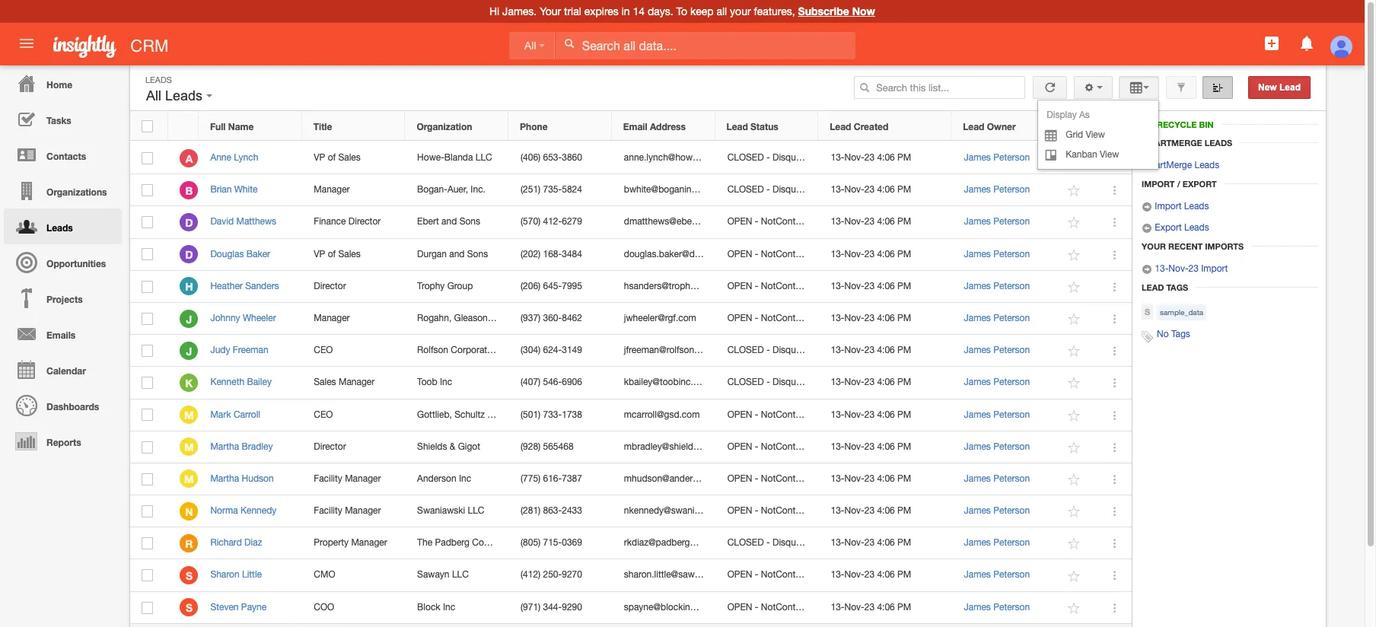 Task type: locate. For each thing, give the bounding box(es) containing it.
4 james peterson from the top
[[964, 249, 1030, 259]]

the
[[417, 538, 432, 548]]

howe-
[[417, 152, 444, 163]]

23 for nkennedy@swaniawskillc.com
[[864, 505, 875, 516]]

phone
[[520, 121, 548, 132]]

notifications image
[[1297, 34, 1316, 53]]

sharon.little@sawayn.com open - notcontacted
[[624, 570, 818, 580]]

email
[[623, 121, 647, 132]]

d down b
[[185, 216, 193, 229]]

23 for bwhite@boganinc.com
[[864, 184, 875, 195]]

vp of sales cell
[[302, 142, 405, 174], [302, 239, 405, 271]]

rkdiaz@padbergh.com cell
[[612, 528, 716, 560]]

all for all
[[524, 39, 536, 52]]

llc up the padberg company
[[468, 505, 484, 516]]

export right /
[[1183, 179, 1217, 189]]

manager left toob
[[339, 377, 375, 388]]

j row
[[130, 303, 1132, 335], [130, 335, 1132, 367]]

8 13-nov-23 4:06 pm cell from the top
[[819, 367, 952, 399]]

sample_data link
[[1157, 305, 1207, 321]]

23 for spayne@blockinc.com
[[864, 602, 875, 612]]

follow image for spayne@blockinc.com
[[1067, 601, 1082, 616]]

0 vertical spatial your
[[540, 5, 561, 18]]

13- inside b row
[[831, 184, 844, 195]]

n
[[185, 505, 193, 518]]

james peterson inside n row
[[964, 505, 1030, 516]]

7 open from the top
[[727, 473, 752, 484]]

closed - disqualified inside k row
[[727, 377, 820, 388]]

23 for anne.lynch@howeblanda.com
[[864, 152, 875, 163]]

sons inside cell
[[459, 216, 480, 227]]

0 vertical spatial view
[[1086, 129, 1105, 140]]

heather sanders
[[210, 281, 279, 291]]

5 peterson from the top
[[993, 281, 1030, 291]]

1 vertical spatial all
[[146, 88, 161, 104]]

pm inside h "row"
[[897, 281, 911, 291]]

property manager cell
[[302, 528, 405, 560]]

view down 'grid view' link
[[1100, 149, 1119, 160]]

sons down inc.
[[459, 216, 480, 227]]

full
[[210, 121, 226, 132]]

4:06 inside h "row"
[[877, 281, 895, 291]]

show list view filters image
[[1176, 82, 1186, 93]]

23 inside n row
[[864, 505, 875, 516]]

m link left martha bradley
[[180, 438, 198, 456]]

inc right anderson at bottom
[[459, 473, 471, 484]]

anne lynch link
[[210, 152, 266, 163]]

disqualified inside b row
[[772, 184, 820, 195]]

sales inside d row
[[338, 249, 361, 259]]

4:06 inside n row
[[877, 505, 895, 516]]

1 vp from the top
[[314, 152, 325, 163]]

1 facility from the top
[[314, 473, 342, 484]]

vp inside a row
[[314, 152, 325, 163]]

m row
[[130, 399, 1132, 431], [130, 431, 1132, 463], [130, 463, 1132, 496]]

james peterson link for kbailey@toobinc.com
[[964, 377, 1030, 388]]

vp of sales
[[314, 152, 361, 163], [314, 249, 361, 259]]

sharon little
[[210, 570, 262, 580]]

pm inside b row
[[897, 184, 911, 195]]

follow image for dmatthews@ebertandsons.com
[[1067, 216, 1082, 230]]

- inside n row
[[755, 505, 758, 516]]

toob inc cell
[[405, 367, 509, 399]]

12 james from the top
[[964, 505, 991, 516]]

m up n link
[[184, 473, 194, 486]]

nov- for mhudson@andersoninc.com
[[844, 473, 864, 484]]

s row
[[130, 560, 1132, 592], [130, 592, 1132, 624]]

opportunities
[[46, 258, 106, 269]]

view up kanban view
[[1086, 129, 1105, 140]]

ceo cell
[[302, 335, 405, 367], [302, 399, 405, 431]]

finance director cell
[[302, 207, 405, 239]]

7 follow image from the top
[[1067, 376, 1082, 391]]

1 martha from the top
[[210, 441, 239, 452]]

durgan and sons cell
[[405, 239, 509, 271]]

1 vertical spatial llc
[[468, 505, 484, 516]]

director cell
[[302, 271, 405, 303], [302, 431, 405, 463]]

open inside h "row"
[[727, 281, 752, 291]]

rkdiaz@padbergh.com
[[624, 538, 715, 548]]

grid
[[1066, 129, 1083, 140]]

sales inside "cell"
[[314, 377, 336, 388]]

cmo cell
[[302, 560, 405, 592]]

vp of sales down finance
[[314, 249, 361, 259]]

bradley
[[242, 441, 273, 452]]

follow image
[[1067, 344, 1082, 359], [1067, 408, 1082, 423], [1067, 441, 1082, 455], [1067, 473, 1082, 487], [1067, 537, 1082, 551], [1067, 569, 1082, 583]]

13- inside h "row"
[[831, 281, 844, 291]]

open - notcontacted cell for mcarroll@gsd.com
[[716, 399, 819, 431]]

block inc
[[417, 602, 455, 612]]

inc inside cell
[[443, 602, 455, 612]]

2 disqualified from the top
[[772, 184, 820, 195]]

nov- for jwheeler@rgf.com
[[844, 313, 864, 323]]

1 follow image from the top
[[1067, 152, 1082, 166]]

1 vertical spatial smartmerge
[[1142, 160, 1192, 171]]

2 open - notcontacted cell from the top
[[716, 239, 819, 271]]

1 horizontal spatial export
[[1183, 179, 1217, 189]]

- for rkdiaz@padbergh.com
[[766, 538, 770, 548]]

manager up property manager cell
[[345, 505, 381, 516]]

d row down 'bwhite@boganinc.com'
[[130, 207, 1132, 239]]

0 vertical spatial vp of sales cell
[[302, 142, 405, 174]]

j down "h"
[[186, 312, 192, 325]]

s link down r
[[180, 566, 198, 585]]

douglas
[[210, 249, 244, 259]]

1 m from the top
[[184, 409, 194, 422]]

jfreeman@rolfsoncorp.com cell
[[612, 335, 733, 367]]

13- for bwhite@boganinc.com
[[831, 184, 844, 195]]

manager cell up sales manager
[[302, 303, 405, 335]]

d link up h link
[[180, 245, 198, 263]]

lead down circle arrow right icon
[[1142, 282, 1164, 292]]

2 vertical spatial import
[[1201, 263, 1228, 274]]

1 vertical spatial facility manager
[[314, 505, 381, 516]]

display as link
[[1019, 105, 1159, 125]]

open inside n row
[[727, 505, 752, 516]]

leads
[[145, 75, 172, 84], [165, 88, 202, 104], [1194, 160, 1219, 171], [1184, 201, 1209, 212], [46, 222, 73, 234], [1184, 222, 1209, 233]]

follow image inside r row
[[1067, 537, 1082, 551]]

23 inside k row
[[864, 377, 875, 388]]

disqualified inside r row
[[772, 538, 820, 548]]

2 vertical spatial inc
[[443, 602, 455, 612]]

director cell for m
[[302, 431, 405, 463]]

2 open from the top
[[727, 249, 752, 259]]

5 notcontacted from the top
[[761, 409, 818, 420]]

pm inside r row
[[897, 538, 911, 548]]

nov- inside b row
[[844, 184, 864, 195]]

13 pm from the top
[[897, 538, 911, 548]]

manager inside "cell"
[[339, 377, 375, 388]]

director for h
[[314, 281, 346, 291]]

closed - disqualified cell for j
[[716, 335, 820, 367]]

import left /
[[1142, 179, 1175, 189]]

1 vertical spatial s link
[[180, 598, 198, 617]]

5 open from the top
[[727, 409, 752, 420]]

2 peterson from the top
[[993, 184, 1030, 195]]

leads for import leads
[[1184, 201, 1209, 212]]

lead status
[[726, 121, 778, 132]]

sales inside a row
[[338, 152, 361, 163]]

judy
[[210, 345, 230, 356]]

0 vertical spatial import
[[1142, 179, 1175, 189]]

1 closed from the top
[[727, 152, 764, 163]]

nov- for nkennedy@swaniawskillc.com
[[844, 505, 864, 516]]

2 closed - disqualified cell from the top
[[716, 174, 820, 207]]

(206)
[[521, 281, 541, 291]]

4 follow image from the top
[[1067, 473, 1082, 487]]

vp
[[314, 152, 325, 163], [314, 249, 325, 259]]

h link
[[180, 277, 198, 296]]

0 vertical spatial sales
[[338, 152, 361, 163]]

2 vp from the top
[[314, 249, 325, 259]]

s link for steven payne
[[180, 598, 198, 617]]

1 vertical spatial vp of sales cell
[[302, 239, 405, 271]]

1 ceo cell from the top
[[302, 335, 405, 367]]

james peterson for jwheeler@rgf.com
[[964, 313, 1030, 323]]

navigation containing home
[[0, 65, 122, 459]]

3 peterson from the top
[[993, 216, 1030, 227]]

import down imports
[[1201, 263, 1228, 274]]

1 4:06 from the top
[[877, 152, 895, 163]]

0 vertical spatial m link
[[180, 406, 198, 424]]

gottlieb, schultz and d'amore cell
[[405, 399, 541, 431]]

open - notcontacted inside h "row"
[[727, 281, 818, 291]]

james peterson inside b row
[[964, 184, 1030, 195]]

0 vertical spatial all
[[524, 39, 536, 52]]

anderson inc
[[417, 473, 471, 484]]

j link for johnny wheeler
[[180, 309, 198, 328]]

None checkbox
[[142, 152, 153, 164], [142, 216, 153, 229], [142, 281, 153, 293], [142, 313, 153, 325], [142, 345, 153, 357], [142, 377, 153, 389], [142, 473, 153, 485], [142, 505, 153, 518], [142, 152, 153, 164], [142, 216, 153, 229], [142, 281, 153, 293], [142, 313, 153, 325], [142, 345, 153, 357], [142, 377, 153, 389], [142, 473, 153, 485], [142, 505, 153, 518]]

2 vertical spatial s
[[186, 601, 193, 614]]

and right schultz
[[487, 409, 503, 420]]

2 martha from the top
[[210, 473, 239, 484]]

import right circle arrow right image
[[1155, 201, 1182, 212]]

1 open from the top
[[727, 216, 752, 227]]

12 pm from the top
[[897, 505, 911, 516]]

leads up export leads
[[1184, 201, 1209, 212]]

4 13-nov-23 4:06 pm from the top
[[831, 249, 911, 259]]

james peterson inside k row
[[964, 377, 1030, 388]]

0 vertical spatial inc
[[440, 377, 452, 388]]

1 j row from the top
[[130, 303, 1132, 335]]

23 inside h "row"
[[864, 281, 875, 291]]

facility manager inside 'm' row
[[314, 473, 381, 484]]

leads inside import leads link
[[1184, 201, 1209, 212]]

closed - disqualified inside a row
[[727, 152, 820, 163]]

james peterson for mhudson@andersoninc.com
[[964, 473, 1030, 484]]

notcontacted inside h "row"
[[761, 281, 818, 291]]

15 james from the top
[[964, 602, 991, 612]]

james for spayne@blockinc.com
[[964, 602, 991, 612]]

sales up the finance director
[[338, 152, 361, 163]]

13-nov-23 4:06 pm cell for jwheeler@rgf.com
[[819, 303, 952, 335]]

coo cell
[[302, 592, 405, 624]]

2 james from the top
[[964, 184, 991, 195]]

0 vertical spatial vp
[[314, 152, 325, 163]]

leads for smartmerge leads
[[1194, 160, 1219, 171]]

0 vertical spatial llc
[[475, 152, 492, 163]]

and left farrell
[[490, 313, 506, 323]]

m left mark
[[184, 409, 194, 422]]

vp of sales down 'title' in the top of the page
[[314, 152, 361, 163]]

8 follow image from the top
[[1067, 505, 1082, 519]]

1 vertical spatial ceo cell
[[302, 399, 405, 431]]

closed - disqualified cell
[[716, 142, 820, 174], [716, 174, 820, 207], [716, 335, 820, 367], [716, 367, 820, 399], [716, 528, 820, 560]]

0 vertical spatial ceo
[[314, 345, 333, 356]]

13-nov-23 4:06 pm cell for nkennedy@swaniawskillc.com
[[819, 496, 952, 528]]

j link left judy
[[180, 342, 198, 360]]

7 notcontacted from the top
[[761, 473, 818, 484]]

13-nov-23 4:06 pm cell for rkdiaz@padbergh.com
[[819, 528, 952, 560]]

manager up property manager
[[345, 473, 381, 484]]

(406) 653-3860 cell
[[509, 142, 612, 174]]

0 vertical spatial s link
[[180, 566, 198, 585]]

facility manager cell for m
[[302, 463, 405, 496]]

row
[[130, 112, 1131, 141]]

s for spayne@blockinc.com
[[186, 601, 193, 614]]

james peterson link for jwheeler@rgf.com
[[964, 313, 1030, 323]]

sons
[[459, 216, 480, 227], [467, 249, 488, 259]]

vp of sales inside d row
[[314, 249, 361, 259]]

(971)
[[521, 602, 541, 612]]

(928) 565468 cell
[[509, 431, 612, 463]]

2 vertical spatial m link
[[180, 470, 198, 488]]

leads down 'leads'
[[1194, 160, 1219, 171]]

norma
[[210, 505, 238, 516]]

1 vertical spatial manager cell
[[302, 303, 405, 335]]

inc right toob
[[440, 377, 452, 388]]

llc right sawayn
[[452, 570, 469, 580]]

(971) 344-9290 cell
[[509, 592, 612, 624]]

2 closed from the top
[[727, 184, 764, 195]]

3 james peterson link from the top
[[964, 216, 1030, 227]]

nov- inside a row
[[844, 152, 864, 163]]

open - notcontacted cell
[[716, 207, 819, 239], [716, 239, 819, 271], [716, 271, 819, 303], [716, 303, 819, 335], [716, 399, 819, 431], [716, 431, 819, 463], [716, 463, 819, 496], [716, 496, 819, 528], [716, 560, 819, 592], [716, 592, 819, 624]]

1 vertical spatial export
[[1155, 222, 1182, 233]]

1 vertical spatial of
[[328, 249, 336, 259]]

14
[[633, 5, 645, 18]]

follow image inside a row
[[1067, 152, 1082, 166]]

sales for a
[[338, 152, 361, 163]]

pm for douglas.baker@durganandsons.com
[[897, 249, 911, 259]]

johnny wheeler link
[[210, 313, 284, 323]]

sales right the bailey
[[314, 377, 336, 388]]

follow image inside k row
[[1067, 376, 1082, 391]]

2 notcontacted from the top
[[761, 249, 818, 259]]

6 james from the top
[[964, 313, 991, 323]]

leads up the your recent imports
[[1184, 222, 1209, 233]]

j link for judy freeman
[[180, 342, 198, 360]]

15 13-nov-23 4:06 pm cell from the top
[[819, 592, 952, 624]]

open - notcontacted cell for mhudson@andersoninc.com
[[716, 463, 819, 496]]

anne lynch
[[210, 152, 258, 163]]

director cell down the sales manager "cell"
[[302, 431, 405, 463]]

search image
[[859, 82, 870, 93]]

2 smartmerge from the top
[[1142, 160, 1192, 171]]

13- inside k row
[[831, 377, 844, 388]]

of down finance
[[328, 249, 336, 259]]

block inc cell
[[405, 592, 509, 624]]

(281)
[[521, 505, 541, 516]]

2 facility manager from the top
[[314, 505, 381, 516]]

nov- inside r row
[[844, 538, 864, 548]]

13-nov-23 4:06 pm for bwhite@boganinc.com
[[831, 184, 911, 195]]

pm for hsanders@trophygroup.com
[[897, 281, 911, 291]]

- inside k row
[[766, 377, 770, 388]]

smartmerge for smartmerge leads
[[1142, 138, 1202, 148]]

4:06 inside r row
[[877, 538, 895, 548]]

open - notcontacted cell for mbradley@shieldsgigot.com
[[716, 431, 819, 463]]

peterson inside k row
[[993, 377, 1030, 388]]

0 vertical spatial sons
[[459, 216, 480, 227]]

leads link
[[4, 209, 122, 244]]

lead left status
[[726, 121, 748, 132]]

opportunities link
[[4, 244, 122, 280]]

facility inside n row
[[314, 505, 342, 516]]

13-nov-23 4:06 pm cell for mhudson@andersoninc.com
[[819, 463, 952, 496]]

facility manager for m
[[314, 473, 381, 484]]

ceo up sales manager
[[314, 345, 333, 356]]

notcontacted inside n row
[[761, 505, 818, 516]]

and inside rogahn, gleason and farrell cell
[[490, 313, 506, 323]]

1 vertical spatial import
[[1155, 201, 1182, 212]]

property
[[314, 538, 349, 548]]

nov- inside k row
[[844, 377, 864, 388]]

(937) 360-8462 cell
[[509, 303, 612, 335]]

peterson inside h "row"
[[993, 281, 1030, 291]]

- for jwheeler@rgf.com
[[755, 313, 758, 323]]

1 vertical spatial s
[[186, 569, 193, 582]]

follow image
[[1067, 152, 1082, 166], [1067, 184, 1082, 198], [1067, 216, 1082, 230], [1067, 248, 1082, 262], [1067, 280, 1082, 294], [1067, 312, 1082, 327], [1067, 376, 1082, 391], [1067, 505, 1082, 519], [1067, 601, 1082, 616]]

sawayn llc cell
[[405, 560, 509, 592]]

anne.lynch@howeblanda.com cell
[[612, 142, 746, 174]]

inc inside k row
[[440, 377, 452, 388]]

3 james peterson from the top
[[964, 216, 1030, 227]]

vp of sales cell down 'title' in the top of the page
[[302, 142, 405, 174]]

vp down finance
[[314, 249, 325, 259]]

- inside h "row"
[[755, 281, 758, 291]]

martha up norma at the bottom left
[[210, 473, 239, 484]]

h row
[[130, 271, 1132, 303]]

and right ebert
[[442, 216, 457, 227]]

director down sales manager
[[314, 441, 346, 452]]

2 facility manager cell from the top
[[302, 496, 405, 528]]

nov-
[[844, 152, 864, 163], [844, 184, 864, 195], [844, 216, 864, 227], [844, 249, 864, 259], [1169, 263, 1188, 274], [844, 281, 864, 291], [844, 313, 864, 323], [844, 345, 864, 356], [844, 377, 864, 388], [844, 409, 864, 420], [844, 441, 864, 452], [844, 473, 864, 484], [844, 505, 864, 516], [844, 538, 864, 548], [844, 570, 864, 580], [844, 602, 864, 612]]

2 closed - disqualified from the top
[[727, 184, 820, 195]]

open - notcontacted for spayne@blockinc.com
[[727, 602, 818, 612]]

leads inside export leads link
[[1184, 222, 1209, 233]]

martha down mark
[[210, 441, 239, 452]]

open for jwheeler@rgf.com
[[727, 313, 752, 323]]

all down crm
[[146, 88, 161, 104]]

1 vertical spatial vp of sales
[[314, 249, 361, 259]]

james peterson link for nkennedy@swaniawskillc.com
[[964, 505, 1030, 516]]

of inside d row
[[328, 249, 336, 259]]

j left judy
[[186, 345, 192, 357]]

notcontacted for douglas.baker@durganandsons.com
[[761, 249, 818, 259]]

6 13-nov-23 4:06 pm from the top
[[831, 313, 911, 323]]

1 vertical spatial director cell
[[302, 431, 405, 463]]

m link left mark
[[180, 406, 198, 424]]

5 james peterson from the top
[[964, 281, 1030, 291]]

23 inside r row
[[864, 538, 875, 548]]

inc inside 'm' row
[[459, 473, 471, 484]]

of down 'title' in the top of the page
[[328, 152, 336, 163]]

peterson inside n row
[[993, 505, 1030, 516]]

None checkbox
[[142, 120, 153, 132], [142, 184, 153, 196], [142, 248, 153, 261], [142, 409, 153, 421], [142, 441, 153, 453], [142, 537, 153, 550], [142, 570, 153, 582], [142, 602, 153, 614], [142, 120, 153, 132], [142, 184, 153, 196], [142, 248, 153, 261], [142, 409, 153, 421], [142, 441, 153, 453], [142, 537, 153, 550], [142, 570, 153, 582], [142, 602, 153, 614]]

9290
[[562, 602, 582, 612]]

14 peterson from the top
[[993, 570, 1030, 580]]

open for spayne@blockinc.com
[[727, 602, 752, 612]]

2 vertical spatial llc
[[452, 570, 469, 580]]

1 open - notcontacted cell from the top
[[716, 207, 819, 239]]

1 j link from the top
[[180, 309, 198, 328]]

director right finance
[[348, 216, 381, 227]]

(412) 250-9270
[[521, 570, 582, 580]]

- inside b row
[[766, 184, 770, 195]]

2 d link from the top
[[180, 245, 198, 263]]

inc for k
[[440, 377, 452, 388]]

james for mcarroll@gsd.com
[[964, 409, 991, 420]]

import / export
[[1142, 179, 1217, 189]]

pm inside n row
[[897, 505, 911, 516]]

calendar
[[46, 365, 86, 377]]

1 vertical spatial j link
[[180, 342, 198, 360]]

23 inside a row
[[864, 152, 875, 163]]

recycle
[[1157, 119, 1197, 129]]

0 vertical spatial facility manager
[[314, 473, 381, 484]]

0 vertical spatial martha
[[210, 441, 239, 452]]

6 13-nov-23 4:06 pm cell from the top
[[819, 303, 952, 335]]

(805) 715-0369
[[521, 538, 582, 548]]

manager inside 'm' row
[[345, 473, 381, 484]]

bogan-auer, inc. cell
[[405, 174, 509, 207]]

(407) 546-6906 cell
[[509, 367, 612, 399]]

j link down "h"
[[180, 309, 198, 328]]

trophy group cell
[[405, 271, 509, 303]]

4:06 for mhudson@andersoninc.com
[[877, 473, 895, 484]]

4 james from the top
[[964, 249, 991, 259]]

llc inside cell
[[475, 152, 492, 163]]

smartmerge down the recycle
[[1142, 138, 1202, 148]]

sales down finance director 'cell' on the top of page
[[338, 249, 361, 259]]

15 james peterson link from the top
[[964, 602, 1030, 612]]

0 vertical spatial j
[[186, 312, 192, 325]]

gottlieb, schultz and d'amore
[[417, 409, 541, 420]]

manager cell for j
[[302, 303, 405, 335]]

1 closed - disqualified from the top
[[727, 152, 820, 163]]

s down lead tags
[[1145, 307, 1150, 317]]

director inside 'm' row
[[314, 441, 346, 452]]

0 vertical spatial facility
[[314, 473, 342, 484]]

export
[[1183, 179, 1217, 189], [1155, 222, 1182, 233]]

james peterson inside r row
[[964, 538, 1030, 548]]

circle arrow right image
[[1142, 202, 1152, 212]]

b
[[185, 184, 193, 197]]

1 vertical spatial d
[[185, 248, 193, 261]]

llc inside cell
[[468, 505, 484, 516]]

4:06 inside k row
[[877, 377, 895, 388]]

3 open from the top
[[727, 281, 752, 291]]

2 vp of sales cell from the top
[[302, 239, 405, 271]]

13- inside r row
[[831, 538, 844, 548]]

12 4:06 from the top
[[877, 505, 895, 516]]

13-nov-23 4:06 pm inside n row
[[831, 505, 911, 516]]

group
[[447, 281, 473, 291]]

and
[[442, 216, 457, 227], [449, 249, 465, 259], [490, 313, 506, 323], [487, 409, 503, 420]]

1 horizontal spatial all
[[524, 39, 536, 52]]

pm inside k row
[[897, 377, 911, 388]]

7 13-nov-23 4:06 pm from the top
[[831, 345, 911, 356]]

- for nkennedy@swaniawskillc.com
[[755, 505, 758, 516]]

- inside r row
[[766, 538, 770, 548]]

1 vertical spatial view
[[1100, 149, 1119, 160]]

pm for rkdiaz@padbergh.com
[[897, 538, 911, 548]]

0 vertical spatial of
[[328, 152, 336, 163]]

733-
[[543, 409, 562, 420]]

13-nov-23 4:06 pm inside a row
[[831, 152, 911, 163]]

james peterson link for hsanders@trophygroup.com
[[964, 281, 1030, 291]]

616-
[[543, 473, 562, 484]]

13-nov-23 4:06 pm for dmatthews@ebertandsons.com
[[831, 216, 911, 227]]

4:06 for rkdiaz@padbergh.com
[[877, 538, 895, 548]]

0 vertical spatial ceo cell
[[302, 335, 405, 367]]

2 manager cell from the top
[[302, 303, 405, 335]]

james inside b row
[[964, 184, 991, 195]]

manager cell
[[302, 174, 405, 207], [302, 303, 405, 335]]

23 for dmatthews@ebertandsons.com
[[864, 216, 875, 227]]

2 ceo from the top
[[314, 409, 333, 420]]

12 peterson from the top
[[993, 505, 1030, 516]]

- inside a row
[[766, 152, 770, 163]]

11 13-nov-23 4:06 pm cell from the top
[[819, 463, 952, 496]]

smartmerge leads
[[1142, 138, 1232, 148]]

0 vertical spatial j link
[[180, 309, 198, 328]]

leads inside all leads button
[[165, 88, 202, 104]]

1 vertical spatial martha
[[210, 473, 239, 484]]

kbailey@toobinc.com cell
[[612, 367, 716, 399]]

james inside r row
[[964, 538, 991, 548]]

1 m link from the top
[[180, 406, 198, 424]]

1 vp of sales cell from the top
[[302, 142, 405, 174]]

13- for hsanders@trophygroup.com
[[831, 281, 844, 291]]

1 vertical spatial m
[[184, 441, 194, 454]]

row group containing a
[[130, 142, 1132, 624]]

row group
[[130, 142, 1132, 624]]

ceo
[[314, 345, 333, 356], [314, 409, 333, 420]]

0 vertical spatial manager cell
[[302, 174, 405, 207]]

2 m link from the top
[[180, 438, 198, 456]]

s left steven
[[186, 601, 193, 614]]

tags
[[1171, 329, 1190, 340]]

1 vertical spatial ceo
[[314, 409, 333, 420]]

d up h link
[[185, 248, 193, 261]]

closed for b
[[727, 184, 764, 195]]

(304) 624-3149
[[521, 345, 582, 356]]

k row
[[130, 367, 1132, 399]]

of inside a row
[[328, 152, 336, 163]]

m link up n link
[[180, 470, 198, 488]]

open - notcontacted cell for nkennedy@swaniawskillc.com
[[716, 496, 819, 528]]

6 peterson from the top
[[993, 313, 1030, 323]]

peterson
[[993, 152, 1030, 163], [993, 184, 1030, 195], [993, 216, 1030, 227], [993, 249, 1030, 259], [993, 281, 1030, 291], [993, 313, 1030, 323], [993, 345, 1030, 356], [993, 377, 1030, 388], [993, 409, 1030, 420], [993, 441, 1030, 452], [993, 473, 1030, 484], [993, 505, 1030, 516], [993, 538, 1030, 548], [993, 570, 1030, 580], [993, 602, 1030, 612]]

and inside "durgan and sons" cell
[[449, 249, 465, 259]]

2 ceo cell from the top
[[302, 399, 405, 431]]

james for mbradley@shieldsgigot.com
[[964, 441, 991, 452]]

0 horizontal spatial export
[[1155, 222, 1182, 233]]

4 peterson from the top
[[993, 249, 1030, 259]]

leads up the all leads
[[145, 75, 172, 84]]

new lead
[[1258, 82, 1301, 93]]

7 james peterson link from the top
[[964, 345, 1030, 356]]

1 d from the top
[[185, 216, 193, 229]]

s down r
[[186, 569, 193, 582]]

manager inside n row
[[345, 505, 381, 516]]

n row
[[130, 496, 1132, 528]]

9 13-nov-23 4:06 pm from the top
[[831, 409, 911, 420]]

1 vertical spatial sales
[[338, 249, 361, 259]]

(406)
[[521, 152, 541, 163]]

display as
[[1047, 110, 1090, 120]]

0 vertical spatial director cell
[[302, 271, 405, 303]]

circle arrow right image
[[1142, 264, 1152, 275]]

ceo cell up sales manager
[[302, 335, 405, 367]]

lead left 'owner'
[[963, 121, 984, 132]]

4:06 inside a row
[[877, 152, 895, 163]]

calendar link
[[4, 352, 122, 387]]

13-nov-23 4:06 pm inside h "row"
[[831, 281, 911, 291]]

1 vertical spatial j
[[186, 345, 192, 357]]

anderson inc cell
[[405, 463, 509, 496]]

closed inside r row
[[727, 538, 764, 548]]

smartmerge up /
[[1142, 160, 1192, 171]]

4 pm from the top
[[897, 249, 911, 259]]

0 vertical spatial d link
[[180, 213, 198, 231]]

10 open - notcontacted cell from the top
[[716, 592, 819, 624]]

5824
[[562, 184, 582, 195]]

all inside button
[[146, 88, 161, 104]]

james inside n row
[[964, 505, 991, 516]]

ceo cell down sales manager
[[302, 399, 405, 431]]

director
[[348, 216, 381, 227], [314, 281, 346, 291], [314, 441, 346, 452]]

2 vertical spatial sales
[[314, 377, 336, 388]]

2 vertical spatial director
[[314, 441, 346, 452]]

0 vertical spatial d
[[185, 216, 193, 229]]

j link
[[180, 309, 198, 328], [180, 342, 198, 360]]

3 closed - disqualified cell from the top
[[716, 335, 820, 367]]

rolfson
[[417, 345, 448, 356]]

1 vertical spatial m link
[[180, 438, 198, 456]]

director down finance
[[314, 281, 346, 291]]

refresh list image
[[1043, 82, 1057, 93]]

0 vertical spatial smartmerge
[[1142, 138, 1202, 148]]

heather
[[210, 281, 243, 291]]

disqualified inside k row
[[772, 377, 820, 388]]

facility for n
[[314, 505, 342, 516]]

1 vertical spatial inc
[[459, 473, 471, 484]]

1 manager cell from the top
[[302, 174, 405, 207]]

0 vertical spatial director
[[348, 216, 381, 227]]

pm for kbailey@toobinc.com
[[897, 377, 911, 388]]

1 m row from the top
[[130, 399, 1132, 431]]

1 vertical spatial d link
[[180, 245, 198, 263]]

sharon little link
[[210, 570, 269, 580]]

james peterson inside a row
[[964, 152, 1030, 163]]

(202)
[[521, 249, 541, 259]]

vp of sales cell down the finance director
[[302, 239, 405, 271]]

your down 'circle arrow left' icon
[[1142, 241, 1166, 251]]

4:06 inside b row
[[877, 184, 895, 195]]

2 follow image from the top
[[1067, 184, 1082, 198]]

circle arrow left image
[[1142, 223, 1152, 234]]

7 4:06 from the top
[[877, 345, 895, 356]]

facility manager inside n row
[[314, 505, 381, 516]]

(251) 735-5824
[[521, 184, 582, 195]]

4 open - notcontacted from the top
[[727, 313, 818, 323]]

d link down b
[[180, 213, 198, 231]]

4 follow image from the top
[[1067, 248, 1082, 262]]

ceo cell for m
[[302, 399, 405, 431]]

follow image inside b row
[[1067, 184, 1082, 198]]

closed - disqualified for k
[[727, 377, 820, 388]]

open for mhudson@andersoninc.com
[[727, 473, 752, 484]]

your recent imports
[[1142, 241, 1244, 251]]

d row
[[130, 207, 1132, 239], [130, 239, 1132, 271]]

the padberg company cell
[[405, 528, 512, 560]]

of for a
[[328, 152, 336, 163]]

sales
[[338, 152, 361, 163], [338, 249, 361, 259], [314, 377, 336, 388]]

open - notcontacted for dmatthews@ebertandsons.com
[[727, 216, 818, 227]]

james inside a row
[[964, 152, 991, 163]]

leads down crm
[[165, 88, 202, 104]]

your left trial
[[540, 5, 561, 18]]

james peterson for kbailey@toobinc.com
[[964, 377, 1030, 388]]

13-nov-23 4:06 pm for spayne@blockinc.com
[[831, 602, 911, 612]]

23 for douglas.baker@durganandsons.com
[[864, 249, 875, 259]]

status
[[750, 121, 778, 132]]

closed - disqualified inside b row
[[727, 184, 820, 195]]

james peterson link
[[964, 152, 1030, 163], [964, 184, 1030, 195], [964, 216, 1030, 227], [964, 249, 1030, 259], [964, 281, 1030, 291], [964, 313, 1030, 323], [964, 345, 1030, 356], [964, 377, 1030, 388], [964, 409, 1030, 420], [964, 441, 1030, 452], [964, 473, 1030, 484], [964, 505, 1030, 516], [964, 538, 1030, 548], [964, 570, 1030, 580], [964, 602, 1030, 612]]

tasks link
[[4, 101, 122, 137]]

Search this list... text field
[[854, 76, 1025, 99]]

10 james peterson link from the top
[[964, 441, 1030, 452]]

follow image for mcarroll@gsd.com
[[1067, 408, 1082, 423]]

manager up finance
[[314, 184, 350, 195]]

sharon.little@sawayn.com cell
[[612, 560, 730, 592]]

4 open - notcontacted cell from the top
[[716, 303, 819, 335]]

open - notcontacted cell for spayne@blockinc.com
[[716, 592, 819, 624]]

1 horizontal spatial your
[[1142, 241, 1166, 251]]

1 vertical spatial director
[[314, 281, 346, 291]]

inc right block
[[443, 602, 455, 612]]

0 horizontal spatial your
[[540, 5, 561, 18]]

follow image for jwheeler@rgf.com
[[1067, 312, 1082, 327]]

import for import leads
[[1155, 201, 1182, 212]]

- for mhudson@andersoninc.com
[[755, 473, 758, 484]]

(406) 653-3860
[[521, 152, 582, 163]]

nov- inside n row
[[844, 505, 864, 516]]

s link left steven
[[180, 598, 198, 617]]

llc inside cell
[[452, 570, 469, 580]]

james peterson for rkdiaz@padbergh.com
[[964, 538, 1030, 548]]

llc right blanda at the top of the page
[[475, 152, 492, 163]]

vp inside d row
[[314, 249, 325, 259]]

2 vertical spatial m
[[184, 473, 194, 486]]

1 vertical spatial sons
[[467, 249, 488, 259]]

peterson for anne.lynch@howeblanda.com
[[993, 152, 1030, 163]]

m left martha bradley
[[184, 441, 194, 454]]

facility manager cell
[[302, 463, 405, 496], [302, 496, 405, 528]]

1 d row from the top
[[130, 207, 1132, 239]]

(501)
[[521, 409, 541, 420]]

manager up cmo cell
[[351, 538, 387, 548]]

1 smartmerge from the top
[[1142, 138, 1202, 148]]

disqualified for k
[[772, 377, 820, 388]]

m for martha bradley
[[184, 441, 194, 454]]

cog image
[[1083, 82, 1094, 93]]

sons inside cell
[[467, 249, 488, 259]]

lead left created
[[830, 121, 851, 132]]

leads up opportunities link on the left of page
[[46, 222, 73, 234]]

1 vertical spatial vp
[[314, 249, 325, 259]]

a row
[[130, 142, 1132, 174]]

sons up "group"
[[467, 249, 488, 259]]

1 vertical spatial facility
[[314, 505, 342, 516]]

13-nov-23 4:06 pm cell
[[819, 142, 952, 174], [819, 174, 952, 207], [819, 207, 952, 239], [819, 239, 952, 271], [819, 271, 952, 303], [819, 303, 952, 335], [819, 335, 952, 367], [819, 367, 952, 399], [819, 399, 952, 431], [819, 431, 952, 463], [819, 463, 952, 496], [819, 496, 952, 528], [819, 528, 952, 560], [819, 560, 952, 592], [819, 592, 952, 624]]

0 vertical spatial vp of sales
[[314, 152, 361, 163]]

open - notcontacted for mbradley@shieldsgigot.com
[[727, 441, 818, 452]]

11 james peterson link from the top
[[964, 473, 1030, 484]]

ceo inside 'm' row
[[314, 409, 333, 420]]

james peterson link for dmatthews@ebertandsons.com
[[964, 216, 1030, 227]]

0 vertical spatial m
[[184, 409, 194, 422]]

open for mbradley@shieldsgigot.com
[[727, 441, 752, 452]]

13- for mbradley@shieldsgigot.com
[[831, 441, 844, 452]]

and right durgan
[[449, 249, 465, 259]]

4:06 for douglas.baker@durganandsons.com
[[877, 249, 895, 259]]

notcontacted
[[761, 216, 818, 227], [761, 249, 818, 259], [761, 281, 818, 291], [761, 313, 818, 323], [761, 409, 818, 420], [761, 441, 818, 452], [761, 473, 818, 484], [761, 505, 818, 516], [761, 570, 818, 580], [761, 602, 818, 612]]

13-nov-23 4:06 pm inside k row
[[831, 377, 911, 388]]

4 notcontacted from the top
[[761, 313, 818, 323]]

6906
[[562, 377, 582, 388]]

vp down 'title' in the top of the page
[[314, 152, 325, 163]]

8 notcontacted from the top
[[761, 505, 818, 516]]

5 closed from the top
[[727, 538, 764, 548]]

0369
[[562, 538, 582, 548]]

open - notcontacted for douglas.baker@durganandsons.com
[[727, 249, 818, 259]]

export right 'circle arrow left' icon
[[1155, 222, 1182, 233]]

james peterson inside h "row"
[[964, 281, 1030, 291]]

6 pm from the top
[[897, 313, 911, 323]]

13- inside a row
[[831, 152, 844, 163]]

2 director cell from the top
[[302, 431, 405, 463]]

peterson inside r row
[[993, 538, 1030, 548]]

d link for david matthews
[[180, 213, 198, 231]]

0 horizontal spatial all
[[146, 88, 161, 104]]

follow image inside h "row"
[[1067, 280, 1082, 294]]

manager cell up the finance director
[[302, 174, 405, 207]]

open for douglas.baker@durganandsons.com
[[727, 249, 752, 259]]

navigation
[[0, 65, 122, 459]]

emails link
[[4, 316, 122, 352]]

sharon
[[210, 570, 239, 580]]

closed inside b row
[[727, 184, 764, 195]]

director cell down finance director 'cell' on the top of page
[[302, 271, 405, 303]]

white
[[234, 184, 258, 195]]

all down james.
[[524, 39, 536, 52]]

3 follow image from the top
[[1067, 216, 1082, 230]]

2 of from the top
[[328, 249, 336, 259]]

ceo down sales manager
[[314, 409, 333, 420]]

ceo cell for j
[[302, 335, 405, 367]]

4 closed - disqualified from the top
[[727, 538, 820, 548]]

d row up hsanders@trophygroup.com
[[130, 239, 1132, 271]]

nov- for douglas.baker@durganandsons.com
[[844, 249, 864, 259]]



Task type: vqa. For each thing, say whether or not it's contained in the screenshot.


Task type: describe. For each thing, give the bounding box(es) containing it.
sharon.little@sawayn.com
[[624, 570, 730, 580]]

bailey
[[247, 377, 272, 388]]

open - notcontacted for hsanders@trophygroup.com
[[727, 281, 818, 291]]

closed - disqualified cell for k
[[716, 367, 820, 399]]

7 pm from the top
[[897, 345, 911, 356]]

row containing full name
[[130, 112, 1131, 141]]

sales manager cell
[[302, 367, 405, 399]]

import leads
[[1152, 201, 1209, 212]]

13- for kbailey@toobinc.com
[[831, 377, 844, 388]]

steven payne
[[210, 602, 267, 612]]

6 follow image from the top
[[1067, 569, 1082, 583]]

brian white link
[[210, 184, 265, 195]]

leads inside leads link
[[46, 222, 73, 234]]

james peterson for mcarroll@gsd.com
[[964, 409, 1030, 420]]

lead created
[[830, 121, 888, 132]]

open - notcontacted cell for dmatthews@ebertandsons.com
[[716, 207, 819, 239]]

13-nov-23 4:06 pm for mhudson@andersoninc.com
[[831, 473, 911, 484]]

your inside hi james. your trial expires in 14 days. to keep all your features, subscribe now
[[540, 5, 561, 18]]

recycle bin link
[[1142, 119, 1221, 129]]

168-
[[543, 249, 562, 259]]

13-nov-23 4:06 pm cell for dmatthews@ebertandsons.com
[[819, 207, 952, 239]]

blanda
[[444, 152, 473, 163]]

14 james peterson from the top
[[964, 570, 1030, 580]]

manager for m
[[345, 473, 381, 484]]

13- for nkennedy@swaniawskillc.com
[[831, 505, 844, 516]]

4:06 for mcarroll@gsd.com
[[877, 409, 895, 420]]

block
[[417, 602, 440, 612]]

manager up sales manager
[[314, 313, 350, 323]]

nov- for spayne@blockinc.com
[[844, 602, 864, 612]]

3 disqualified from the top
[[772, 345, 820, 356]]

closed for a
[[727, 152, 764, 163]]

4:06 for jwheeler@rgf.com
[[877, 313, 895, 323]]

mcarroll@gsd.com cell
[[612, 399, 716, 431]]

and inside ebert and sons cell
[[442, 216, 457, 227]]

james peterson for hsanders@trophygroup.com
[[964, 281, 1030, 291]]

notcontacted for hsanders@trophygroup.com
[[761, 281, 818, 291]]

4:06 for anne.lynch@howeblanda.com
[[877, 152, 895, 163]]

- for douglas.baker@durganandsons.com
[[755, 249, 758, 259]]

13-nov-23 import link
[[1142, 263, 1228, 275]]

brian
[[210, 184, 232, 195]]

gigot
[[458, 441, 480, 452]]

pm for jwheeler@rgf.com
[[897, 313, 911, 323]]

7 james from the top
[[964, 345, 991, 356]]

now
[[852, 5, 875, 18]]

vp of sales for a
[[314, 152, 361, 163]]

keep
[[690, 5, 714, 18]]

13-nov-23 4:06 pm cell for bwhite@boganinc.com
[[819, 174, 952, 207]]

r row
[[130, 528, 1132, 560]]

organization
[[417, 121, 472, 132]]

martha hudson link
[[210, 473, 281, 484]]

diaz
[[244, 538, 262, 548]]

shields & gigot cell
[[405, 431, 509, 463]]

director inside 'cell'
[[348, 216, 381, 227]]

your
[[730, 5, 751, 18]]

company
[[472, 538, 512, 548]]

follow image for bwhite@boganinc.com
[[1067, 184, 1082, 198]]

toob
[[417, 377, 437, 388]]

carroll
[[234, 409, 260, 420]]

d link for douglas baker
[[180, 245, 198, 263]]

2 d row from the top
[[130, 239, 1132, 271]]

james for rkdiaz@padbergh.com
[[964, 538, 991, 548]]

douglas.baker@durganandsons.com cell
[[612, 239, 773, 271]]

facility manager for n
[[314, 505, 381, 516]]

r link
[[180, 534, 198, 552]]

0 vertical spatial s
[[1145, 307, 1150, 317]]

(937)
[[521, 313, 541, 323]]

smartmerge leads
[[1142, 160, 1219, 171]]

james.
[[502, 5, 537, 18]]

manager inside b row
[[314, 184, 350, 195]]

a link
[[180, 149, 198, 167]]

martha bradley
[[210, 441, 273, 452]]

(251) 735-5824 cell
[[509, 174, 612, 207]]

follow image for mbradley@shieldsgigot.com
[[1067, 441, 1082, 455]]

(202) 168-3484 cell
[[509, 239, 612, 271]]

toob inc
[[417, 377, 452, 388]]

subscribe
[[798, 5, 849, 18]]

(570) 412-6279 cell
[[509, 207, 612, 239]]

863-
[[543, 505, 562, 516]]

Search all data.... text field
[[555, 32, 855, 59]]

13- for mhudson@andersoninc.com
[[831, 473, 844, 484]]

b link
[[180, 181, 198, 199]]

view for grid view
[[1086, 129, 1105, 140]]

- for mcarroll@gsd.com
[[755, 409, 758, 420]]

mhudson@andersoninc.com cell
[[612, 463, 740, 496]]

notcontacted for dmatthews@ebertandsons.com
[[761, 216, 818, 227]]

4:06 for dmatthews@ebertandsons.com
[[877, 216, 895, 227]]

14 13-nov-23 4:06 pm cell from the top
[[819, 560, 952, 592]]

(501) 733-1738 cell
[[509, 399, 612, 431]]

3 m row from the top
[[130, 463, 1132, 496]]

swaniawski llc cell
[[405, 496, 509, 528]]

b row
[[130, 174, 1132, 207]]

hsanders@trophygroup.com cell
[[612, 271, 739, 303]]

smartmerge leads link
[[1142, 160, 1219, 171]]

(775) 616-7387 cell
[[509, 463, 612, 496]]

(412) 250-9270 cell
[[509, 560, 612, 592]]

swaniawski
[[417, 505, 465, 516]]

full name
[[210, 121, 254, 132]]

lead for lead owner
[[963, 121, 984, 132]]

n link
[[180, 502, 198, 520]]

m link for martha bradley
[[180, 438, 198, 456]]

coo
[[314, 602, 334, 612]]

23 for kbailey@toobinc.com
[[864, 377, 875, 388]]

8462
[[562, 313, 582, 323]]

director cell for h
[[302, 271, 405, 303]]

23 for mcarroll@gsd.com
[[864, 409, 875, 420]]

smartmerge for smartmerge leads
[[1142, 160, 1192, 171]]

- for spayne@blockinc.com
[[755, 602, 758, 612]]

schultz
[[455, 409, 485, 420]]

import for import / export
[[1142, 179, 1175, 189]]

1 s row from the top
[[130, 560, 1132, 592]]

lead for lead tags
[[1142, 282, 1164, 292]]

nov- for kbailey@toobinc.com
[[844, 377, 864, 388]]

13-nov-23 4:06 pm for anne.lynch@howeblanda.com
[[831, 152, 911, 163]]

7 13-nov-23 4:06 pm cell from the top
[[819, 335, 952, 367]]

3860
[[562, 152, 582, 163]]

export leads link
[[1142, 222, 1209, 234]]

kanban
[[1066, 149, 1097, 160]]

shields & gigot
[[417, 441, 480, 452]]

little
[[242, 570, 262, 580]]

2 s row from the top
[[130, 592, 1132, 624]]

1 vertical spatial your
[[1142, 241, 1166, 251]]

name
[[228, 121, 254, 132]]

dmatthews@ebertandsons.com cell
[[612, 207, 753, 239]]

shields
[[417, 441, 447, 452]]

- for kbailey@toobinc.com
[[766, 377, 770, 388]]

653-
[[543, 152, 562, 163]]

sales manager
[[314, 377, 375, 388]]

4:06 for spayne@blockinc.com
[[877, 602, 895, 612]]

james peterson for bwhite@boganinc.com
[[964, 184, 1030, 195]]

pm for nkennedy@swaniawskillc.com
[[897, 505, 911, 516]]

spayne@blockinc.com cell
[[612, 592, 716, 624]]

ebert and sons cell
[[405, 207, 509, 239]]

pm for bwhite@boganinc.com
[[897, 184, 911, 195]]

the padberg company
[[417, 538, 512, 548]]

douglas baker link
[[210, 249, 278, 259]]

14 james peterson link from the top
[[964, 570, 1030, 580]]

7 peterson from the top
[[993, 345, 1030, 356]]

7387
[[562, 473, 582, 484]]

14 13-nov-23 4:06 pm from the top
[[831, 570, 911, 580]]

(281) 863-2433 cell
[[509, 496, 612, 528]]

howe-blanda llc
[[417, 152, 492, 163]]

nkennedy@swaniawskillc.com
[[624, 505, 747, 516]]

tasks
[[46, 115, 71, 126]]

as
[[1079, 110, 1090, 120]]

durgan
[[417, 249, 447, 259]]

nov- for dmatthews@ebertandsons.com
[[844, 216, 864, 227]]

notcontacted for mbradley@shieldsgigot.com
[[761, 441, 818, 452]]

peterson for bwhite@boganinc.com
[[993, 184, 1030, 195]]

/
[[1177, 179, 1180, 189]]

anderson
[[417, 473, 456, 484]]

&
[[450, 441, 455, 452]]

open - notcontacted for mhudson@andersoninc.com
[[727, 473, 818, 484]]

corporation
[[451, 345, 500, 356]]

mbradley@shieldsgigot.com cell
[[612, 431, 739, 463]]

(304) 624-3149 cell
[[509, 335, 612, 367]]

4:06 for nkennedy@swaniawskillc.com
[[877, 505, 895, 516]]

- for mbradley@shieldsgigot.com
[[755, 441, 758, 452]]

(407) 546-6906
[[521, 377, 582, 388]]

follow image for anne.lynch@howeblanda.com
[[1067, 152, 1082, 166]]

ceo for j
[[314, 345, 333, 356]]

(805) 715-0369 cell
[[509, 528, 612, 560]]

recycle bin
[[1157, 119, 1214, 129]]

lead tags
[[1142, 282, 1188, 292]]

manager for n
[[345, 505, 381, 516]]

follow image for mhudson@andersoninc.com
[[1067, 473, 1082, 487]]

show sidebar image
[[1212, 82, 1223, 93]]

(206) 645-7995 cell
[[509, 271, 612, 303]]

closed - disqualified cell for b
[[716, 174, 820, 207]]

leads for export leads
[[1184, 222, 1209, 233]]

ebert and sons
[[417, 216, 480, 227]]

recent
[[1168, 241, 1203, 251]]

rolfson corporation cell
[[405, 335, 509, 367]]

(971) 344-9290
[[521, 602, 582, 612]]

swaniawski llc
[[417, 505, 484, 516]]

9 open - notcontacted cell from the top
[[716, 560, 819, 592]]

white image
[[564, 38, 574, 49]]

howe-blanda llc cell
[[405, 142, 509, 174]]

(206) 645-7995
[[521, 281, 582, 291]]

14 james from the top
[[964, 570, 991, 580]]

14 4:06 from the top
[[877, 570, 895, 580]]

display
[[1047, 110, 1077, 120]]

inc.
[[471, 184, 486, 195]]

richard
[[210, 538, 242, 548]]

mcarroll@gsd.com
[[624, 409, 700, 420]]

jwheeler@rgf.com cell
[[612, 303, 716, 335]]

rogahn, gleason and farrell cell
[[405, 303, 533, 335]]

address
[[650, 121, 686, 132]]

9 open from the top
[[727, 570, 752, 580]]

james for dmatthews@ebertandsons.com
[[964, 216, 991, 227]]

0 vertical spatial export
[[1183, 179, 1217, 189]]

7 james peterson from the top
[[964, 345, 1030, 356]]

3 closed from the top
[[727, 345, 764, 356]]

2 j row from the top
[[130, 335, 1132, 367]]

s link for sharon little
[[180, 566, 198, 585]]

lead right new
[[1279, 82, 1301, 93]]

facility for m
[[314, 473, 342, 484]]

lead owner
[[963, 121, 1016, 132]]

in
[[622, 5, 630, 18]]

peterson for spayne@blockinc.com
[[993, 602, 1030, 612]]

mark carroll
[[210, 409, 260, 420]]

closed for k
[[727, 377, 764, 388]]

m for martha hudson
[[184, 473, 194, 486]]

and inside gottlieb, schultz and d'amore cell
[[487, 409, 503, 420]]

bwhite@boganinc.com cell
[[612, 174, 717, 207]]

peterson for kbailey@toobinc.com
[[993, 377, 1030, 388]]

follow image for rkdiaz@padbergh.com
[[1067, 537, 1082, 551]]

vp for a
[[314, 152, 325, 163]]

ceo for m
[[314, 409, 333, 420]]

13- for spayne@blockinc.com
[[831, 602, 844, 612]]

nkennedy@swaniawskillc.com cell
[[612, 496, 747, 528]]

title
[[313, 121, 332, 132]]

leads for all leads
[[165, 88, 202, 104]]

lead for lead status
[[726, 121, 748, 132]]

steven
[[210, 602, 239, 612]]

9 notcontacted from the top
[[761, 570, 818, 580]]

inc for s
[[443, 602, 455, 612]]

james peterson link for mcarroll@gsd.com
[[964, 409, 1030, 420]]

manager cell for b
[[302, 174, 405, 207]]

645-
[[543, 281, 562, 291]]

view for kanban view
[[1100, 149, 1119, 160]]

565468
[[543, 441, 574, 452]]

14 pm from the top
[[897, 570, 911, 580]]

4:06 for mbradley@shieldsgigot.com
[[877, 441, 895, 452]]

rogahn,
[[417, 313, 452, 323]]

owner
[[987, 121, 1016, 132]]

reports link
[[4, 423, 122, 459]]

jfreeman@rolfsoncorp.com closed - disqualified
[[624, 345, 820, 356]]

nov- for rkdiaz@padbergh.com
[[844, 538, 864, 548]]

peterson for mcarroll@gsd.com
[[993, 409, 1030, 420]]

bogan-
[[417, 184, 447, 195]]

expires
[[584, 5, 619, 18]]

23 for mbradley@shieldsgigot.com
[[864, 441, 875, 452]]

peterson for mbradley@shieldsgigot.com
[[993, 441, 1030, 452]]

2 m row from the top
[[130, 431, 1132, 463]]

ebert
[[417, 216, 439, 227]]

- for dmatthews@ebertandsons.com
[[755, 216, 758, 227]]

1 follow image from the top
[[1067, 344, 1082, 359]]

13-nov-23 4:06 pm cell for anne.lynch@howeblanda.com
[[819, 142, 952, 174]]

open for hsanders@trophygroup.com
[[727, 281, 752, 291]]



